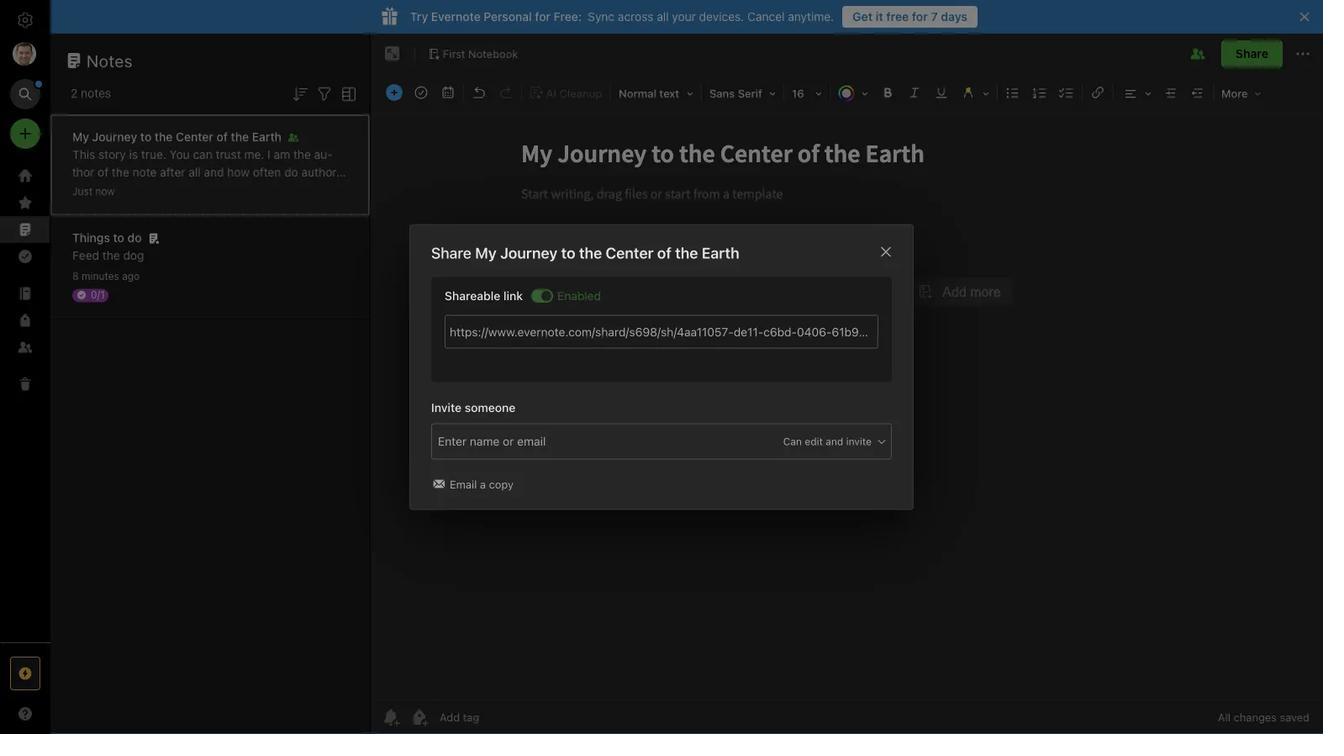 Task type: locate. For each thing, give the bounding box(es) containing it.
do
[[284, 165, 298, 179], [127, 231, 142, 245]]

it
[[876, 10, 883, 24], [109, 183, 116, 197]]

for
[[535, 10, 551, 24], [912, 10, 928, 24]]

it's
[[191, 183, 208, 197]]

0 vertical spatial it
[[876, 10, 883, 24]]

journey up link
[[500, 244, 558, 262]]

get it free for 7 days
[[853, 10, 968, 24]]

0 horizontal spatial of
[[98, 165, 109, 179]]

can
[[784, 435, 802, 447]]

things to do
[[72, 231, 142, 245]]

2 vertical spatial of
[[657, 244, 672, 262]]

underline image
[[930, 81, 954, 104]]

2 for from the left
[[912, 10, 928, 24]]

true.
[[141, 148, 166, 161]]

shared link switcher image
[[542, 291, 552, 301]]

anytime.
[[788, 10, 834, 24]]

to up enabled
[[561, 244, 576, 262]]

0 vertical spatial journey
[[92, 130, 137, 144]]

first
[[443, 47, 465, 60]]

the up shared url text field on the top of the page
[[675, 244, 698, 262]]

0 vertical spatial is
[[129, 148, 138, 161]]

do inside this story is true. you can trust me. i am the au thor of the note after all and how often do authors lie? "if it is published, it's the truth," my grandpappy us...
[[284, 165, 298, 179]]

for left "7"
[[912, 10, 928, 24]]

1 vertical spatial all
[[189, 165, 201, 179]]

the up enabled
[[579, 244, 602, 262]]

this story is true. you can trust me. i am the au thor of the note after all and how often do authors lie? "if it is published, it's the truth," my grandpappy us...
[[72, 148, 343, 214]]

0 vertical spatial share
[[1236, 47, 1269, 61]]

after
[[160, 165, 185, 179]]

1 vertical spatial and
[[826, 435, 844, 447]]

and right edit
[[826, 435, 844, 447]]

journey
[[92, 130, 137, 144], [500, 244, 558, 262]]

0 vertical spatial my
[[72, 130, 89, 144]]

email
[[450, 478, 477, 491]]

of
[[217, 130, 228, 144], [98, 165, 109, 179], [657, 244, 672, 262]]

to up the feed the dog
[[113, 231, 124, 245]]

1 horizontal spatial all
[[657, 10, 669, 24]]

expand note image
[[383, 44, 403, 64]]

free
[[886, 10, 909, 24]]

share for share my journey to the center of the earth
[[431, 244, 472, 262]]

0 vertical spatial earth
[[252, 130, 282, 144]]

share my journey to the center of the earth
[[431, 244, 740, 262]]

share
[[1236, 47, 1269, 61], [431, 244, 472, 262]]

of up "if
[[98, 165, 109, 179]]

0 horizontal spatial to
[[113, 231, 124, 245]]

my journey to the center of the earth
[[72, 130, 282, 144]]

Select permission field
[[751, 434, 888, 449]]

alignment image
[[1116, 81, 1158, 104]]

across
[[618, 10, 654, 24]]

0 vertical spatial and
[[204, 165, 224, 179]]

1 horizontal spatial and
[[826, 435, 844, 447]]

0 horizontal spatial all
[[189, 165, 201, 179]]

0 horizontal spatial share
[[431, 244, 472, 262]]

2 horizontal spatial of
[[657, 244, 672, 262]]

is right now
[[120, 183, 128, 197]]

1 vertical spatial of
[[98, 165, 109, 179]]

upgrade image
[[15, 663, 35, 684]]

1 horizontal spatial it
[[876, 10, 883, 24]]

1 horizontal spatial do
[[284, 165, 298, 179]]

1 horizontal spatial journey
[[500, 244, 558, 262]]

outdent image
[[1186, 81, 1210, 104]]

7
[[931, 10, 938, 24]]

8
[[72, 270, 79, 282]]

my up this
[[72, 130, 89, 144]]

is
[[129, 148, 138, 161], [120, 183, 128, 197]]

how
[[227, 165, 250, 179]]

close image
[[876, 242, 896, 262]]

1 horizontal spatial of
[[217, 130, 228, 144]]

cancel
[[748, 10, 785, 24]]

1 vertical spatial is
[[120, 183, 128, 197]]

share up the shareable
[[431, 244, 472, 262]]

saved
[[1280, 711, 1310, 724]]

me.
[[244, 148, 264, 161]]

it right "if
[[109, 183, 116, 197]]

0 vertical spatial all
[[657, 10, 669, 24]]

1 horizontal spatial is
[[129, 148, 138, 161]]

can
[[193, 148, 213, 161]]

grandpappy
[[72, 201, 139, 214]]

1 vertical spatial center
[[606, 244, 654, 262]]

0 horizontal spatial and
[[204, 165, 224, 179]]

to up true.
[[140, 130, 152, 144]]

for left free:
[[535, 10, 551, 24]]

us...
[[142, 201, 165, 214]]

all left your at top
[[657, 10, 669, 24]]

0 horizontal spatial do
[[127, 231, 142, 245]]

edit
[[805, 435, 823, 447]]

the right it's
[[211, 183, 228, 197]]

1 for from the left
[[535, 10, 551, 24]]

journey up story
[[92, 130, 137, 144]]

shareable
[[445, 289, 501, 303]]

share inside button
[[1236, 47, 1269, 61]]

my
[[72, 130, 89, 144], [475, 244, 497, 262]]

1 horizontal spatial to
[[140, 130, 152, 144]]

get
[[853, 10, 873, 24]]

enabled
[[558, 289, 601, 303]]

center
[[176, 130, 213, 144], [606, 244, 654, 262]]

1 vertical spatial it
[[109, 183, 116, 197]]

checklist image
[[1055, 81, 1079, 104]]

evernote
[[431, 10, 481, 24]]

of inside this story is true. you can trust me. i am the au thor of the note after all and how often do authors lie? "if it is published, it's the truth," my grandpappy us...
[[98, 165, 109, 179]]

1 vertical spatial earth
[[702, 244, 740, 262]]

try evernote personal for free: sync across all your devices. cancel anytime.
[[410, 10, 834, 24]]

tree
[[0, 162, 50, 642]]

invite
[[846, 435, 872, 447]]

published,
[[132, 183, 188, 197]]

share up more image
[[1236, 47, 1269, 61]]

1 vertical spatial my
[[475, 244, 497, 262]]

home image
[[15, 166, 35, 186]]

changes
[[1234, 711, 1277, 724]]

it right get
[[876, 10, 883, 24]]

1 vertical spatial journey
[[500, 244, 558, 262]]

bold image
[[876, 81, 900, 104]]

1 vertical spatial share
[[431, 244, 472, 262]]

1 horizontal spatial share
[[1236, 47, 1269, 61]]

1 horizontal spatial for
[[912, 10, 928, 24]]

and inside this story is true. you can trust me. i am the au thor of the note after all and how often do authors lie? "if it is published, it's the truth," my grandpappy us...
[[204, 165, 224, 179]]

do up 'dog'
[[127, 231, 142, 245]]

0 horizontal spatial for
[[535, 10, 551, 24]]

all up it's
[[189, 165, 201, 179]]

now
[[95, 185, 115, 197]]

all
[[657, 10, 669, 24], [189, 165, 201, 179]]

0 vertical spatial of
[[217, 130, 228, 144]]

the
[[155, 130, 173, 144], [231, 130, 249, 144], [293, 148, 311, 161], [112, 165, 129, 179], [211, 183, 228, 197], [579, 244, 602, 262], [675, 244, 698, 262], [102, 248, 120, 262]]

and
[[204, 165, 224, 179], [826, 435, 844, 447]]

undo image
[[468, 81, 491, 104]]

all inside this story is true. you can trust me. i am the au thor of the note after all and how often do authors lie? "if it is published, it's the truth," my grandpappy us...
[[189, 165, 201, 179]]

0 horizontal spatial is
[[120, 183, 128, 197]]

the up trust
[[231, 130, 249, 144]]

i
[[268, 148, 271, 161]]

of up trust
[[217, 130, 228, 144]]

do down the "am"
[[284, 165, 298, 179]]

for inside button
[[912, 10, 928, 24]]

email a copy button
[[431, 476, 517, 492]]

and down can
[[204, 165, 224, 179]]

0 horizontal spatial center
[[176, 130, 213, 144]]

earth
[[252, 130, 282, 144], [702, 244, 740, 262]]

my up the shareable link
[[475, 244, 497, 262]]

story
[[98, 148, 126, 161]]

0 vertical spatial do
[[284, 165, 298, 179]]

of up shared url text field on the top of the page
[[657, 244, 672, 262]]

0 horizontal spatial it
[[109, 183, 116, 197]]

to
[[140, 130, 152, 144], [113, 231, 124, 245], [561, 244, 576, 262]]

is left true.
[[129, 148, 138, 161]]



Task type: vqa. For each thing, say whether or not it's contained in the screenshot.
Evernote
yes



Task type: describe. For each thing, give the bounding box(es) containing it.
sync
[[588, 10, 615, 24]]

you
[[170, 148, 190, 161]]

font color image
[[832, 81, 874, 104]]

a
[[480, 478, 486, 491]]

0 vertical spatial center
[[176, 130, 213, 144]]

2
[[71, 86, 78, 100]]

invite someone
[[431, 401, 516, 414]]

copy
[[489, 478, 514, 491]]

0/1
[[91, 289, 105, 301]]

things
[[72, 231, 110, 245]]

first notebook button
[[422, 42, 524, 66]]

Note Editor text field
[[371, 114, 1324, 700]]

minutes
[[82, 270, 119, 282]]

1 horizontal spatial center
[[606, 244, 654, 262]]

the right the "am"
[[293, 148, 311, 161]]

8 minutes ago
[[72, 270, 140, 282]]

link
[[504, 289, 523, 303]]

indent image
[[1160, 81, 1183, 104]]

font family image
[[704, 81, 782, 104]]

the down things to do on the left top of the page
[[102, 248, 120, 262]]

and inside can edit and invite field
[[826, 435, 844, 447]]

invite
[[431, 401, 462, 414]]

add tag image
[[409, 707, 430, 727]]

can edit and invite
[[784, 435, 872, 447]]

it inside button
[[876, 10, 883, 24]]

0 horizontal spatial journey
[[92, 130, 137, 144]]

feed
[[72, 248, 99, 262]]

1 vertical spatial do
[[127, 231, 142, 245]]

task image
[[409, 81, 433, 104]]

share button
[[1222, 40, 1283, 67]]

it inside this story is true. you can trust me. i am the au thor of the note after all and how often do authors lie? "if it is published, it's the truth," my grandpappy us...
[[109, 183, 116, 197]]

all changes saved
[[1218, 711, 1310, 724]]

note window element
[[371, 34, 1324, 734]]

personal
[[484, 10, 532, 24]]

italic image
[[903, 81, 927, 104]]

font size image
[[786, 81, 828, 104]]

authors
[[302, 165, 343, 179]]

ago
[[122, 270, 140, 282]]

my
[[269, 183, 285, 197]]

more image
[[1216, 81, 1268, 104]]

1 horizontal spatial earth
[[702, 244, 740, 262]]

lie?
[[72, 183, 90, 197]]

dog
[[123, 248, 144, 262]]

trust
[[216, 148, 241, 161]]

often
[[253, 165, 281, 179]]

bulleted list image
[[1001, 81, 1025, 104]]

am
[[274, 148, 290, 161]]

try
[[410, 10, 428, 24]]

devices.
[[699, 10, 744, 24]]

notes
[[81, 86, 111, 100]]

someone
[[465, 401, 516, 414]]

notebook
[[468, 47, 518, 60]]

just now
[[72, 185, 115, 197]]

thor
[[72, 148, 333, 179]]

free:
[[554, 10, 582, 24]]

0 horizontal spatial earth
[[252, 130, 282, 144]]

0 horizontal spatial my
[[72, 130, 89, 144]]

Add tag field
[[436, 432, 638, 451]]

"if
[[94, 183, 106, 197]]

for for free:
[[535, 10, 551, 24]]

for for 7
[[912, 10, 928, 24]]

notes
[[87, 50, 133, 70]]

add a reminder image
[[381, 707, 401, 727]]

1 horizontal spatial my
[[475, 244, 497, 262]]

heading level image
[[613, 81, 700, 104]]

2 notes
[[71, 86, 111, 100]]

your
[[672, 10, 696, 24]]

email a copy
[[450, 478, 514, 491]]

au
[[314, 148, 333, 161]]

first notebook
[[443, 47, 518, 60]]

Shared URL text field
[[445, 315, 879, 349]]

insert image
[[382, 81, 407, 104]]

shareable link
[[445, 289, 523, 303]]

settings image
[[15, 10, 35, 30]]

numbered list image
[[1028, 81, 1052, 104]]

highlight image
[[955, 81, 996, 104]]

the down story
[[112, 165, 129, 179]]

feed the dog
[[72, 248, 144, 262]]

calendar event image
[[436, 81, 460, 104]]

share for share
[[1236, 47, 1269, 61]]

truth,"
[[231, 183, 265, 197]]

the up true.
[[155, 130, 173, 144]]

just
[[72, 185, 93, 197]]

note
[[133, 165, 157, 179]]

all
[[1218, 711, 1231, 724]]

insert link image
[[1086, 81, 1110, 104]]

this
[[72, 148, 95, 161]]

2 horizontal spatial to
[[561, 244, 576, 262]]

get it free for 7 days button
[[843, 6, 978, 28]]

days
[[941, 10, 968, 24]]



